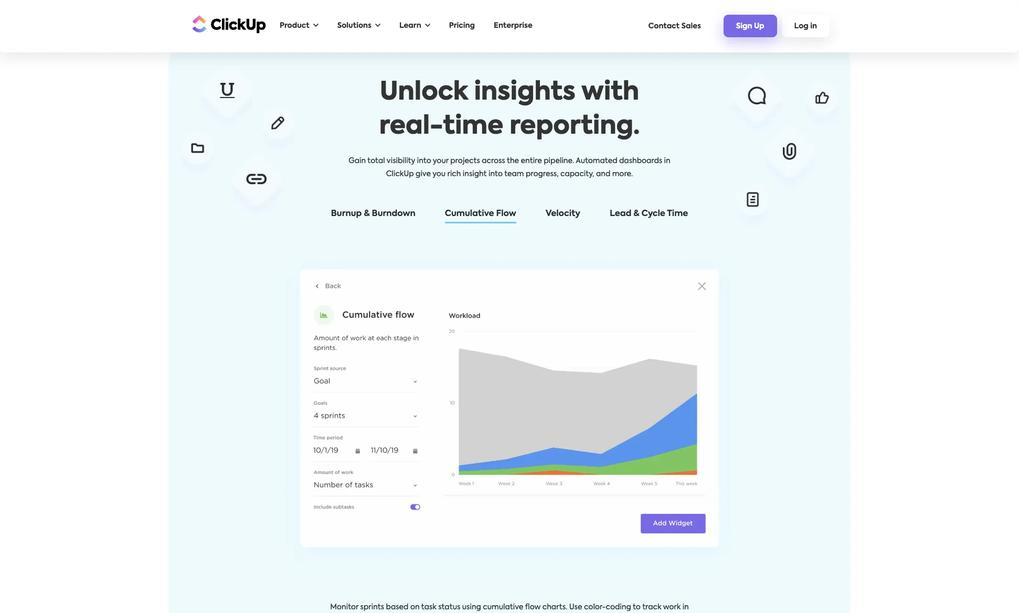 Task type: describe. For each thing, give the bounding box(es) containing it.
burnup & burndown button
[[321, 207, 426, 225]]

status
[[438, 604, 460, 611]]

log
[[794, 23, 809, 30]]

sign
[[736, 23, 752, 30]]

solutions button
[[332, 15, 386, 37]]

the
[[507, 158, 519, 165]]

cumulative flow button
[[434, 207, 527, 225]]

total
[[368, 158, 385, 165]]

insights
[[474, 80, 576, 106]]

across
[[482, 158, 505, 165]]

contact sales
[[649, 22, 701, 30]]

sign up
[[736, 23, 764, 30]]

pricing link
[[444, 15, 480, 37]]

track
[[642, 604, 661, 611]]

cumulative
[[445, 210, 494, 218]]

insight
[[463, 171, 487, 178]]

0 vertical spatial into
[[417, 158, 431, 165]]

on
[[410, 604, 420, 611]]

& for cycle
[[634, 210, 640, 218]]

pricing
[[449, 22, 475, 29]]

1 horizontal spatial into
[[489, 171, 503, 178]]

monitor
[[330, 604, 359, 611]]

automated
[[576, 158, 618, 165]]

sales
[[682, 22, 701, 30]]

task
[[421, 604, 437, 611]]

burnup
[[331, 210, 362, 218]]

up
[[754, 23, 764, 30]]

charts.
[[543, 604, 568, 611]]

using
[[462, 604, 481, 611]]

in inside gain total visibility into your projects across the entire pipeline. automated dashboards in clickup give you rich insight into team progress, capacity, and more.
[[664, 158, 671, 165]]

burndown
[[372, 210, 416, 218]]

cumulative
[[483, 604, 523, 611]]

coding
[[606, 604, 631, 611]]

solutions
[[337, 22, 372, 29]]

your
[[433, 158, 449, 165]]

contact
[[649, 22, 680, 30]]

capacity,
[[561, 171, 594, 178]]

clickup
[[386, 171, 414, 178]]

cycle
[[642, 210, 665, 218]]

unlock
[[380, 80, 468, 106]]

cumulative flow tab panel
[[276, 242, 743, 614]]



Task type: locate. For each thing, give the bounding box(es) containing it.
1 & from the left
[[364, 210, 370, 218]]

in right log
[[810, 23, 817, 30]]

progress,
[[526, 171, 559, 178]]

1 vertical spatial in
[[664, 158, 671, 165]]

2 vertical spatial in
[[683, 604, 689, 611]]

lead & cycle time
[[610, 210, 688, 218]]

& right 'lead'
[[634, 210, 640, 218]]

time
[[443, 115, 504, 140]]

projects
[[450, 158, 480, 165]]

learn button
[[394, 15, 435, 37]]

learn
[[399, 22, 421, 29]]

into
[[417, 158, 431, 165], [489, 171, 503, 178]]

cumulative flow
[[445, 210, 516, 218]]

monitor sprints based on task status using cumulative flow charts. use color-coding to track work in
[[330, 604, 689, 614]]

log in link
[[782, 15, 830, 37]]

& for burndown
[[364, 210, 370, 218]]

& inside button
[[364, 210, 370, 218]]

use
[[569, 604, 582, 611]]

reporting.
[[510, 115, 640, 140]]

sprints
[[360, 604, 384, 611]]

1 horizontal spatial in
[[683, 604, 689, 611]]

in right "work"
[[683, 604, 689, 611]]

more.
[[612, 171, 633, 178]]

time
[[667, 210, 688, 218]]

into up give
[[417, 158, 431, 165]]

visibility
[[387, 158, 415, 165]]

with
[[582, 80, 639, 106]]

cumulative flow chart (agile teams lp) image
[[276, 250, 743, 576]]

flow
[[496, 210, 516, 218]]

0 horizontal spatial in
[[664, 158, 671, 165]]

0 vertical spatial in
[[810, 23, 817, 30]]

tab list
[[200, 207, 819, 225]]

rich
[[447, 171, 461, 178]]

lead & cycle time button
[[599, 207, 699, 225]]

1 horizontal spatial &
[[634, 210, 640, 218]]

in
[[810, 23, 817, 30], [664, 158, 671, 165], [683, 604, 689, 611]]

log in
[[794, 23, 817, 30]]

and
[[596, 171, 611, 178]]

& right burnup
[[364, 210, 370, 218]]

to
[[633, 604, 641, 611]]

sign up button
[[724, 15, 777, 37]]

2 & from the left
[[634, 210, 640, 218]]

into down across
[[489, 171, 503, 178]]

unlock insights with real-time reporting.
[[379, 80, 640, 140]]

team
[[504, 171, 524, 178]]

pipeline.
[[544, 158, 574, 165]]

give
[[416, 171, 431, 178]]

gain total visibility into your projects across the entire pipeline. automated dashboards in clickup give you rich insight into team progress, capacity, and more.
[[349, 158, 671, 178]]

based
[[386, 604, 409, 611]]

1 vertical spatial into
[[489, 171, 503, 178]]

velocity
[[546, 210, 580, 218]]

product button
[[274, 15, 324, 37]]

gain
[[349, 158, 366, 165]]

0 horizontal spatial into
[[417, 158, 431, 165]]

real-
[[379, 115, 443, 140]]

tab list containing burnup & burndown
[[200, 207, 819, 225]]

flow
[[525, 604, 541, 611]]

clickup image
[[189, 14, 266, 34]]

enterprise
[[494, 22, 533, 29]]

&
[[364, 210, 370, 218], [634, 210, 640, 218]]

you
[[433, 171, 446, 178]]

contact sales button
[[643, 17, 706, 35]]

velocity button
[[535, 207, 591, 225]]

dashboards
[[619, 158, 662, 165]]

product
[[280, 22, 309, 29]]

lead
[[610, 210, 632, 218]]

in right "dashboards"
[[664, 158, 671, 165]]

2 horizontal spatial in
[[810, 23, 817, 30]]

entire
[[521, 158, 542, 165]]

burnup & burndown
[[331, 210, 416, 218]]

0 horizontal spatial &
[[364, 210, 370, 218]]

& inside button
[[634, 210, 640, 218]]

color-
[[584, 604, 606, 611]]

in inside monitor sprints based on task status using cumulative flow charts. use color-coding to track work in
[[683, 604, 689, 611]]

work
[[663, 604, 681, 611]]

enterprise link
[[489, 15, 538, 37]]



Task type: vqa. For each thing, say whether or not it's contained in the screenshot.
Docs to the right
no



